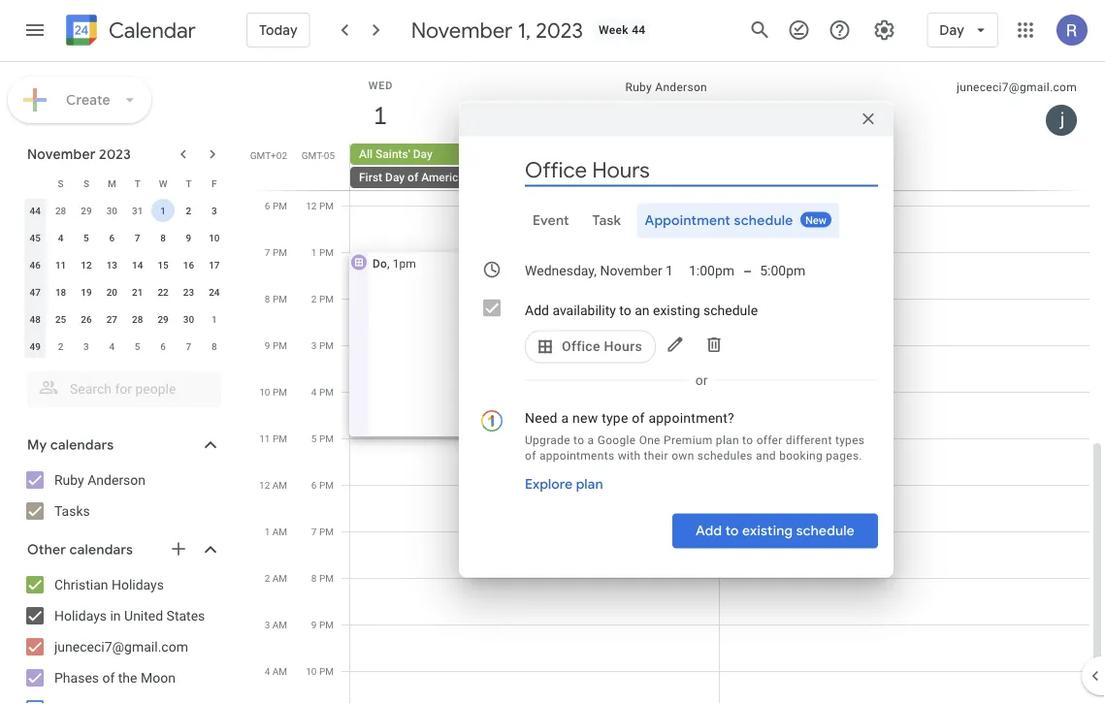 Task type: vqa. For each thing, say whether or not it's contained in the screenshot.
17
yes



Task type: locate. For each thing, give the bounding box(es) containing it.
2 vertical spatial day
[[385, 171, 405, 184]]

existing inside button
[[742, 522, 793, 540]]

1 inside cell
[[160, 205, 166, 216]]

10 up the 17
[[209, 232, 220, 244]]

1 vertical spatial 30
[[183, 313, 194, 325]]

1 vertical spatial 9 pm
[[311, 619, 334, 631]]

7 right 1 am
[[311, 526, 317, 537]]

10 pm right 4 am
[[306, 666, 334, 677]]

am down 1 am
[[272, 572, 287, 584]]

schedule inside tab list
[[734, 212, 793, 229]]

day down saints'
[[385, 171, 405, 184]]

0 horizontal spatial 7 pm
[[265, 246, 287, 258]]

hours right do , 1pm
[[429, 257, 461, 270]]

schedule left the new element
[[734, 212, 793, 229]]

need a new type of appointment? upgrade to a google one premium plan to offer different types of appointments with their own schedules and booking pages.
[[525, 410, 865, 462]]

of right type
[[632, 410, 645, 426]]

ruby inside the 1 column header
[[625, 81, 652, 94]]

am up 4 am
[[272, 619, 287, 631]]

1 for 1 am
[[265, 526, 270, 537]]

47
[[30, 286, 41, 298]]

anderson up add title text box
[[655, 81, 707, 94]]

1pm
[[393, 257, 416, 270], [467, 257, 490, 270]]

1 vertical spatial plan
[[576, 476, 603, 493]]

december 6 element
[[151, 335, 175, 358]]

their
[[644, 449, 668, 462]]

wed 1
[[368, 79, 393, 131]]

12 up 1 pm
[[306, 200, 317, 212]]

10 up 11 pm
[[259, 386, 270, 398]]

0 vertical spatial 5
[[84, 232, 89, 244]]

30 inside "element"
[[183, 313, 194, 325]]

schedules
[[697, 449, 753, 462]]

5 inside december 5 'element'
[[135, 341, 140, 352]]

28 for october 28 element
[[55, 205, 66, 216]]

0 horizontal spatial 10
[[209, 232, 220, 244]]

ruby inside the my calendars list
[[54, 472, 84, 488]]

october 28 element
[[49, 199, 72, 222]]

ruby anderson down the my calendars dropdown button
[[54, 472, 146, 488]]

w
[[159, 178, 167, 189]]

of down "upgrade"
[[525, 449, 536, 462]]

an
[[635, 302, 650, 318]]

1 for 1 pm
[[311, 246, 317, 258]]

1 vertical spatial 10 pm
[[306, 666, 334, 677]]

0 horizontal spatial 9 pm
[[265, 340, 287, 351]]

1 horizontal spatial hours
[[604, 339, 642, 355]]

5 for 5 pm
[[311, 433, 317, 444]]

1 horizontal spatial 7 pm
[[311, 526, 334, 537]]

0 vertical spatial new
[[805, 214, 827, 227]]

48
[[30, 313, 41, 325]]

a
[[561, 410, 569, 426], [588, 433, 594, 447]]

4 inside december 4 element
[[109, 341, 115, 352]]

10
[[209, 232, 220, 244], [259, 386, 270, 398], [306, 666, 317, 677]]

1 down 12 pm
[[311, 246, 317, 258]]

3 down 2 pm
[[311, 340, 317, 351]]

pm left 1 pm
[[273, 246, 287, 258]]

pm left 5 pm
[[273, 433, 287, 444]]

1 t from the left
[[135, 178, 140, 189]]

2023
[[536, 16, 583, 44], [99, 146, 131, 163]]

1 horizontal spatial ruby
[[625, 81, 652, 94]]

tab list
[[474, 203, 878, 238]]

saints'
[[376, 147, 410, 161]]

2 am from the top
[[272, 526, 287, 537]]

2 1pm from the left
[[467, 257, 490, 270]]

calendars for my calendars
[[50, 437, 114, 454]]

add
[[525, 302, 549, 318], [696, 522, 722, 540]]

15 element
[[151, 253, 175, 277]]

new up end time text box
[[805, 214, 827, 227]]

1 vertical spatial existing
[[742, 522, 793, 540]]

all saints' day first day of american indian heritage month
[[359, 147, 590, 184]]

3 am from the top
[[272, 572, 287, 584]]

0 horizontal spatial 28
[[55, 205, 66, 216]]

to element
[[743, 263, 752, 279]]

29 for 29 element
[[158, 313, 169, 325]]

4
[[58, 232, 63, 244], [109, 341, 115, 352], [311, 386, 317, 398], [265, 666, 270, 677]]

event button
[[525, 203, 577, 238]]

1 vertical spatial 6 pm
[[311, 479, 334, 491]]

0 vertical spatial add
[[525, 302, 549, 318]]

s up october 28 element
[[58, 178, 64, 189]]

0 horizontal spatial anderson
[[88, 472, 146, 488]]

30 right 29 element
[[183, 313, 194, 325]]

1 horizontal spatial 8 pm
[[311, 572, 334, 584]]

anderson down the my calendars dropdown button
[[88, 472, 146, 488]]

3
[[211, 205, 217, 216], [311, 340, 317, 351], [84, 341, 89, 352], [265, 619, 270, 631]]

49
[[30, 341, 41, 352]]

5 for december 5 'element' at left
[[135, 341, 140, 352]]

4 am from the top
[[272, 619, 287, 631]]

9 right december 8 'element'
[[265, 340, 270, 351]]

main drawer image
[[23, 18, 47, 42]]

8 pm
[[265, 293, 287, 305], [311, 572, 334, 584]]

0 vertical spatial 30
[[106, 205, 117, 216]]

21
[[132, 286, 143, 298]]

gmt+02
[[250, 149, 287, 161]]

november
[[411, 16, 513, 44], [27, 146, 96, 163]]

0 horizontal spatial ruby anderson
[[54, 472, 146, 488]]

31
[[132, 205, 143, 216]]

december 4 element
[[100, 335, 124, 358]]

row containing all saints' day
[[342, 144, 1105, 190]]

row containing 49
[[22, 333, 227, 360]]

11 right 46
[[55, 259, 66, 271]]

44 inside row group
[[30, 205, 41, 216]]

pm left 2 pm
[[273, 293, 287, 305]]

november 2023 grid
[[18, 170, 227, 360]]

pm left 4 pm at the left bottom
[[273, 386, 287, 398]]

0 vertical spatial anderson
[[655, 81, 707, 94]]

3 for 3 am
[[265, 619, 270, 631]]

18
[[55, 286, 66, 298]]

1 1pm from the left
[[393, 257, 416, 270]]

5 right 11 pm
[[311, 433, 317, 444]]

holidays up "united"
[[112, 577, 164, 593]]

november left 1,
[[411, 16, 513, 44]]

29 right 28 "element"
[[158, 313, 169, 325]]

calendar heading
[[105, 17, 196, 44]]

0 horizontal spatial junececi7@gmail.com
[[54, 639, 188, 655]]

pm right 4 am
[[319, 666, 334, 677]]

holidays
[[112, 577, 164, 593], [54, 608, 107, 624]]

1 vertical spatial 11
[[259, 433, 270, 444]]

Search for people text field
[[39, 372, 210, 407]]

11 up 12 am
[[259, 433, 270, 444]]

add left availability
[[525, 302, 549, 318]]

5 down october 29 element
[[84, 232, 89, 244]]

10 inside 10 element
[[209, 232, 220, 244]]

2 vertical spatial 5
[[311, 433, 317, 444]]

26
[[81, 313, 92, 325]]

0 horizontal spatial 2023
[[99, 146, 131, 163]]

1 horizontal spatial anderson
[[655, 81, 707, 94]]

am down 3 am
[[272, 666, 287, 677]]

1 vertical spatial 8 pm
[[311, 572, 334, 584]]

pm
[[273, 200, 287, 212], [319, 200, 334, 212], [273, 246, 287, 258], [319, 246, 334, 258], [273, 293, 287, 305], [319, 293, 334, 305], [273, 340, 287, 351], [319, 340, 334, 351], [273, 386, 287, 398], [319, 386, 334, 398], [273, 433, 287, 444], [319, 433, 334, 444], [319, 479, 334, 491], [319, 526, 334, 537], [319, 572, 334, 584], [319, 619, 334, 631], [319, 666, 334, 677]]

1 horizontal spatial 30
[[183, 313, 194, 325]]

cell inside 1 grid
[[350, 144, 719, 190]]

december 3 element
[[75, 335, 98, 358]]

of
[[408, 171, 418, 184], [632, 410, 645, 426], [525, 449, 536, 462], [102, 670, 115, 686]]

7
[[135, 232, 140, 244], [265, 246, 270, 258], [186, 341, 191, 352], [311, 526, 317, 537]]

44 right week
[[632, 23, 646, 37]]

0 horizontal spatial t
[[135, 178, 140, 189]]

1 down wed
[[372, 99, 386, 131]]

1 vertical spatial add
[[696, 522, 722, 540]]

12 down 11 pm
[[259, 479, 270, 491]]

week
[[599, 23, 629, 37]]

am for 2 am
[[272, 572, 287, 584]]

28
[[55, 205, 66, 216], [132, 313, 143, 325]]

10 right 4 am
[[306, 666, 317, 677]]

0 horizontal spatial 10 pm
[[259, 386, 287, 398]]

0 horizontal spatial holidays
[[54, 608, 107, 624]]

of inside all saints' day first day of american indian heritage month
[[408, 171, 418, 184]]

46
[[30, 259, 41, 271]]

appointment?
[[648, 410, 734, 426]]

plan up schedules
[[716, 433, 739, 447]]

4 for 4 am
[[265, 666, 270, 677]]

12 inside row
[[81, 259, 92, 271]]

30 for 30 "element" on the left top of the page
[[183, 313, 194, 325]]

pm up 5 pm
[[319, 386, 334, 398]]

a up appointments
[[588, 433, 594, 447]]

anderson inside the 1 column header
[[655, 81, 707, 94]]

1 for december 1 element
[[211, 313, 217, 325]]

1 down 12 am
[[265, 526, 270, 537]]

29 element
[[151, 308, 175, 331]]

3 for 3 pm
[[311, 340, 317, 351]]

2 up 3 pm
[[311, 293, 317, 305]]

s
[[58, 178, 64, 189], [83, 178, 89, 189]]

t
[[135, 178, 140, 189], [186, 178, 192, 189]]

11 inside 1 grid
[[259, 433, 270, 444]]

30 right october 29 element
[[106, 205, 117, 216]]

office for office hours 1pm
[[394, 257, 426, 270]]

1 horizontal spatial 10 pm
[[306, 666, 334, 677]]

6
[[265, 200, 270, 212], [109, 232, 115, 244], [160, 341, 166, 352], [311, 479, 317, 491]]

1 vertical spatial 2023
[[99, 146, 131, 163]]

am up 2 am
[[272, 526, 287, 537]]

calendar element
[[62, 11, 196, 53]]

2 down 1 am
[[265, 572, 270, 584]]

0 vertical spatial 29
[[81, 205, 92, 216]]

0 vertical spatial ruby anderson
[[625, 81, 707, 94]]

0 vertical spatial 12
[[306, 200, 317, 212]]

ruby anderson down week 44
[[625, 81, 707, 94]]

1 horizontal spatial 44
[[632, 23, 646, 37]]

22 element
[[151, 280, 175, 304]]

row group
[[22, 197, 227, 360]]

2 horizontal spatial 5
[[311, 433, 317, 444]]

1 am
[[265, 526, 287, 537]]

7 pm right 1 am
[[311, 526, 334, 537]]

day right saints'
[[413, 147, 433, 161]]

Start time text field
[[689, 260, 735, 283]]

add availability to an existing schedule
[[525, 302, 758, 318]]

tab list containing event
[[474, 203, 878, 238]]

junececi7@gmail.com down in
[[54, 639, 188, 655]]

calendars right my at the left
[[50, 437, 114, 454]]

4 pm
[[311, 386, 334, 398]]

0 horizontal spatial 12
[[81, 259, 92, 271]]

to up appointments
[[573, 433, 584, 447]]

row containing 44
[[22, 197, 227, 224]]

1pm right do , 1pm
[[467, 257, 490, 270]]

17
[[209, 259, 220, 271]]

appointments
[[539, 449, 615, 462]]

schedule down –
[[703, 302, 758, 318]]

0 vertical spatial 11
[[55, 259, 66, 271]]

pm right 3 am
[[319, 619, 334, 631]]

–
[[743, 263, 752, 279]]

,
[[387, 257, 390, 270]]

28 inside "element"
[[132, 313, 143, 325]]

4 for december 4 element
[[109, 341, 115, 352]]

ruby down week 44
[[625, 81, 652, 94]]

1 vertical spatial calendars
[[70, 541, 133, 559]]

office right ,
[[394, 257, 426, 270]]

junececi7@gmail.com
[[957, 81, 1077, 94], [54, 639, 188, 655]]

1 horizontal spatial november
[[411, 16, 513, 44]]

0 vertical spatial hours
[[429, 257, 461, 270]]

1 horizontal spatial s
[[83, 178, 89, 189]]

1 horizontal spatial t
[[186, 178, 192, 189]]

1
[[372, 99, 386, 131], [160, 205, 166, 216], [311, 246, 317, 258], [211, 313, 217, 325], [265, 526, 270, 537]]

schedule inside button
[[796, 522, 855, 540]]

1 vertical spatial 44
[[30, 205, 41, 216]]

row group inside november 2023 grid
[[22, 197, 227, 360]]

0 horizontal spatial office
[[394, 257, 426, 270]]

6 pm
[[265, 200, 287, 212], [311, 479, 334, 491]]

november for november 1, 2023
[[411, 16, 513, 44]]

of left the
[[102, 670, 115, 686]]

hours down add availability to an existing schedule
[[604, 339, 642, 355]]

1 horizontal spatial 5
[[135, 341, 140, 352]]

1 vertical spatial hours
[[604, 339, 642, 355]]

0 vertical spatial 28
[[55, 205, 66, 216]]

28 left october 29 element
[[55, 205, 66, 216]]

am up 1 am
[[272, 479, 287, 491]]

office
[[394, 257, 426, 270], [562, 339, 600, 355]]

anderson
[[655, 81, 707, 94], [88, 472, 146, 488]]

my calendars
[[27, 437, 114, 454]]

row containing 45
[[22, 224, 227, 251]]

upgrade
[[525, 433, 570, 447]]

1 horizontal spatial 1pm
[[467, 257, 490, 270]]

my calendars list
[[4, 465, 241, 527]]

office hours 1pm
[[394, 257, 490, 270]]

1 am from the top
[[272, 479, 287, 491]]

1 vertical spatial new
[[572, 410, 598, 426]]

gmt-05
[[302, 149, 335, 161]]

18 element
[[49, 280, 72, 304]]

5 am from the top
[[272, 666, 287, 677]]

12 for 12
[[81, 259, 92, 271]]

office inside 1 grid
[[394, 257, 426, 270]]

0 vertical spatial 9
[[186, 232, 191, 244]]

1 vertical spatial anderson
[[88, 472, 146, 488]]

0 horizontal spatial 11
[[55, 259, 66, 271]]

ruby anderson inside the 1 column header
[[625, 81, 707, 94]]

1 vertical spatial a
[[588, 433, 594, 447]]

1 horizontal spatial 29
[[158, 313, 169, 325]]

11 inside row group
[[55, 259, 66, 271]]

19 element
[[75, 280, 98, 304]]

9 pm left 3 pm
[[265, 340, 287, 351]]

1 horizontal spatial office
[[562, 339, 600, 355]]

1 horizontal spatial a
[[588, 433, 594, 447]]

0 vertical spatial holidays
[[112, 577, 164, 593]]

8 right 24 element
[[265, 293, 270, 305]]

0 horizontal spatial 5
[[84, 232, 89, 244]]

office down availability
[[562, 339, 600, 355]]

row
[[342, 144, 1105, 190], [22, 170, 227, 197], [22, 197, 227, 224], [22, 224, 227, 251], [22, 251, 227, 278], [22, 278, 227, 306], [22, 306, 227, 333], [22, 333, 227, 360]]

9 pm
[[265, 340, 287, 351], [311, 619, 334, 631]]

4 up 5 pm
[[311, 386, 317, 398]]

december 8 element
[[203, 335, 226, 358]]

0 vertical spatial junececi7@gmail.com
[[957, 81, 1077, 94]]

plan inside "need a new type of appointment? upgrade to a google one premium plan to offer different types of appointments with their own schedules and booking pages."
[[716, 433, 739, 447]]

12
[[306, 200, 317, 212], [81, 259, 92, 271], [259, 479, 270, 491]]

5 inside 1 grid
[[311, 433, 317, 444]]

all
[[359, 147, 373, 161]]

october 30 element
[[100, 199, 124, 222]]

new left type
[[572, 410, 598, 426]]

day
[[939, 21, 964, 39], [413, 147, 433, 161], [385, 171, 405, 184]]

2 pm
[[311, 293, 334, 305]]

0 horizontal spatial 30
[[106, 205, 117, 216]]

8 right december 7 element
[[211, 341, 217, 352]]

tasks
[[54, 503, 90, 519]]

junececi7@gmail.com down day "popup button"
[[957, 81, 1077, 94]]

of down saints'
[[408, 171, 418, 184]]

11
[[55, 259, 66, 271], [259, 433, 270, 444]]

0 vertical spatial november
[[411, 16, 513, 44]]

with
[[618, 449, 641, 462]]

december 7 element
[[177, 335, 200, 358]]

new
[[805, 214, 827, 227], [572, 410, 598, 426]]

add inside button
[[696, 522, 722, 540]]

0 vertical spatial ruby
[[625, 81, 652, 94]]

0 horizontal spatial 8 pm
[[265, 293, 287, 305]]

cell
[[350, 144, 719, 190]]

other
[[27, 541, 66, 559]]

other calendars list
[[4, 570, 241, 704]]

cell containing all saints' day
[[350, 144, 719, 190]]

6 down gmt+02
[[265, 200, 270, 212]]

1 grid
[[248, 62, 1105, 704]]

3 am
[[265, 619, 287, 631]]

None search field
[[0, 364, 241, 407]]

0 vertical spatial 6 pm
[[265, 200, 287, 212]]

1 vertical spatial ruby anderson
[[54, 472, 146, 488]]

schedule
[[734, 212, 793, 229], [703, 302, 758, 318], [796, 522, 855, 540]]

calendars up christian holidays
[[70, 541, 133, 559]]

1 horizontal spatial 2023
[[536, 16, 583, 44]]

10 pm
[[259, 386, 287, 398], [306, 666, 334, 677]]

2 vertical spatial 12
[[259, 479, 270, 491]]

1 vertical spatial 5
[[135, 341, 140, 352]]

google
[[597, 433, 636, 447]]

0 horizontal spatial 6 pm
[[265, 200, 287, 212]]

0 vertical spatial 8 pm
[[265, 293, 287, 305]]

0 horizontal spatial 44
[[30, 205, 41, 216]]

am for 4 am
[[272, 666, 287, 677]]

24 element
[[203, 280, 226, 304]]

0 vertical spatial 10
[[209, 232, 220, 244]]

7 up 14 element
[[135, 232, 140, 244]]

2 am
[[265, 572, 287, 584]]

5 left december 6 element
[[135, 341, 140, 352]]

hours inside 1 grid
[[429, 257, 461, 270]]

pm left 3 pm
[[273, 340, 287, 351]]

3 up 4 am
[[265, 619, 270, 631]]

28 for 28 "element"
[[132, 313, 143, 325]]

0 vertical spatial plan
[[716, 433, 739, 447]]

1 vertical spatial junececi7@gmail.com
[[54, 639, 188, 655]]

29 right october 28 element
[[81, 205, 92, 216]]

calendars
[[50, 437, 114, 454], [70, 541, 133, 559]]

to down schedules
[[725, 522, 739, 540]]

8 pm left 2 pm
[[265, 293, 287, 305]]

day inside "popup button"
[[939, 21, 964, 39]]

a right need at the bottom of the page
[[561, 410, 569, 426]]

row group containing 44
[[22, 197, 227, 360]]

30 for the october 30 element
[[106, 205, 117, 216]]

0 vertical spatial 2023
[[536, 16, 583, 44]]

1 vertical spatial office
[[562, 339, 600, 355]]

Start date text field
[[525, 260, 673, 283]]

2 left december 3 element
[[58, 341, 63, 352]]

1 vertical spatial ruby
[[54, 472, 84, 488]]

f
[[212, 178, 217, 189]]

1 horizontal spatial ruby anderson
[[625, 81, 707, 94]]

1 horizontal spatial new
[[805, 214, 827, 227]]

2 horizontal spatial day
[[939, 21, 964, 39]]

0 horizontal spatial existing
[[653, 302, 700, 318]]

existing down and
[[742, 522, 793, 540]]

1 horizontal spatial junececi7@gmail.com
[[957, 81, 1077, 94]]

1pm right ,
[[393, 257, 416, 270]]

0 vertical spatial a
[[561, 410, 569, 426]]

0 horizontal spatial s
[[58, 178, 64, 189]]

12 right 11 element
[[81, 259, 92, 271]]

t right w
[[186, 178, 192, 189]]

my
[[27, 437, 47, 454]]



Task type: describe. For each thing, give the bounding box(es) containing it.
11 element
[[49, 253, 72, 277]]

2 for 2 pm
[[311, 293, 317, 305]]

add to existing schedule button
[[673, 508, 878, 554]]

pm up 1 pm
[[319, 200, 334, 212]]

25 element
[[49, 308, 72, 331]]

to left an
[[619, 302, 631, 318]]

am for 12 am
[[272, 479, 287, 491]]

2 right 1 cell
[[186, 205, 191, 216]]

gmt-
[[302, 149, 324, 161]]

23 element
[[177, 280, 200, 304]]

calendars for other calendars
[[70, 541, 133, 559]]

21 element
[[126, 280, 149, 304]]

one
[[639, 433, 660, 447]]

am for 3 am
[[272, 619, 287, 631]]

row containing 48
[[22, 306, 227, 333]]

add other calendars image
[[169, 539, 188, 559]]

types
[[835, 433, 865, 447]]

12 am
[[259, 479, 287, 491]]

november 1, 2023
[[411, 16, 583, 44]]

own
[[672, 449, 694, 462]]

offer
[[756, 433, 783, 447]]

2 t from the left
[[186, 178, 192, 189]]

14
[[132, 259, 143, 271]]

december 2 element
[[49, 335, 72, 358]]

christian
[[54, 577, 108, 593]]

2 s from the left
[[83, 178, 89, 189]]

1 vertical spatial 9
[[265, 340, 270, 351]]

6 right 12 am
[[311, 479, 317, 491]]

pm up 2 pm
[[319, 246, 334, 258]]

row inside 1 grid
[[342, 144, 1105, 190]]

first day of american indian heritage month button
[[350, 167, 708, 188]]

12 pm
[[306, 200, 334, 212]]

0 horizontal spatial a
[[561, 410, 569, 426]]

add for add availability to an existing schedule
[[525, 302, 549, 318]]

1,
[[518, 16, 531, 44]]

4 right 45
[[58, 232, 63, 244]]

december 1 element
[[203, 308, 226, 331]]

to inside button
[[725, 522, 739, 540]]

plan inside explore plan button
[[576, 476, 603, 493]]

wed
[[368, 79, 393, 91]]

pages.
[[826, 449, 862, 462]]

day button
[[927, 7, 998, 53]]

29 for october 29 element
[[81, 205, 92, 216]]

pm down 4 pm at the left bottom
[[319, 433, 334, 444]]

13 element
[[100, 253, 124, 277]]

27 element
[[100, 308, 124, 331]]

december 5 element
[[126, 335, 149, 358]]

other calendars button
[[4, 535, 241, 566]]

Add title text field
[[525, 156, 878, 185]]

22
[[158, 286, 169, 298]]

appointment schedule
[[645, 212, 793, 229]]

05
[[324, 149, 335, 161]]

new inside tab list
[[805, 214, 827, 227]]

pm down 5 pm
[[319, 479, 334, 491]]

28 element
[[126, 308, 149, 331]]

1pm for do , 1pm
[[393, 257, 416, 270]]

create
[[66, 91, 110, 109]]

1 vertical spatial 7 pm
[[311, 526, 334, 537]]

united
[[124, 608, 163, 624]]

12 element
[[75, 253, 98, 277]]

row containing 46
[[22, 251, 227, 278]]

pm up 3 pm
[[319, 293, 334, 305]]

8 down 1 cell
[[160, 232, 166, 244]]

am for 1 am
[[272, 526, 287, 537]]

anderson inside the my calendars list
[[88, 472, 146, 488]]

0 vertical spatial 7 pm
[[265, 246, 287, 258]]

1 pm
[[311, 246, 334, 258]]

8 inside 'element'
[[211, 341, 217, 352]]

1 cell
[[150, 197, 176, 224]]

hours for office hours 1pm
[[429, 257, 461, 270]]

27
[[106, 313, 117, 325]]

office for office hours
[[562, 339, 600, 355]]

pm down 2 pm
[[319, 340, 334, 351]]

17 element
[[203, 253, 226, 277]]

2 horizontal spatial 9
[[311, 619, 317, 631]]

of inside other calendars list
[[102, 670, 115, 686]]

1 vertical spatial day
[[413, 147, 433, 161]]

wednesday, november 1 element
[[358, 93, 403, 138]]

appointment
[[645, 212, 731, 229]]

6 inside december 6 element
[[160, 341, 166, 352]]

task button
[[585, 203, 629, 238]]

add to existing schedule
[[696, 522, 855, 540]]

holidays in united states
[[54, 608, 205, 624]]

christian holidays
[[54, 577, 164, 593]]

26 element
[[75, 308, 98, 331]]

9 inside row group
[[186, 232, 191, 244]]

13
[[106, 259, 117, 271]]

1 horizontal spatial 9 pm
[[311, 619, 334, 631]]

5 pm
[[311, 433, 334, 444]]

availability
[[552, 302, 616, 318]]

booking
[[779, 449, 823, 462]]

add for add to existing schedule
[[696, 522, 722, 540]]

pm right 1 am
[[319, 526, 334, 537]]

or
[[695, 372, 708, 388]]

new inside "need a new type of appointment? upgrade to a google one premium plan to offer different types of appointments with their own schedules and booking pages."
[[572, 410, 598, 426]]

hours for office hours
[[604, 339, 642, 355]]

3 for december 3 element
[[84, 341, 89, 352]]

1 horizontal spatial 10
[[259, 386, 270, 398]]

moon
[[141, 670, 175, 686]]

october 29 element
[[75, 199, 98, 222]]

the
[[118, 670, 137, 686]]

11 for 11
[[55, 259, 66, 271]]

new element
[[800, 212, 831, 228]]

1pm for office hours 1pm
[[467, 257, 490, 270]]

1 horizontal spatial holidays
[[112, 577, 164, 593]]

1 column header
[[350, 62, 720, 144]]

0 vertical spatial 9 pm
[[265, 340, 287, 351]]

to left offer
[[742, 433, 753, 447]]

7 left december 8 'element'
[[186, 341, 191, 352]]

explore plan button
[[517, 467, 611, 502]]

11 for 11 pm
[[259, 433, 270, 444]]

today
[[259, 21, 298, 39]]

other calendars
[[27, 541, 133, 559]]

all saints' day button
[[350, 144, 708, 165]]

2 vertical spatial 10
[[306, 666, 317, 677]]

pm left 12 pm
[[273, 200, 287, 212]]

End time text field
[[760, 260, 806, 283]]

task
[[593, 212, 621, 229]]

1 vertical spatial schedule
[[703, 302, 758, 318]]

pm right 2 am
[[319, 572, 334, 584]]

november for november 2023
[[27, 146, 96, 163]]

event
[[533, 212, 569, 229]]

3 down the f
[[211, 205, 217, 216]]

16
[[183, 259, 194, 271]]

explore plan
[[525, 476, 603, 493]]

12 for 12 am
[[259, 479, 270, 491]]

1 s from the left
[[58, 178, 64, 189]]

phases
[[54, 670, 99, 686]]

november 2023
[[27, 146, 131, 163]]

type
[[602, 410, 628, 426]]

0 horizontal spatial day
[[385, 171, 405, 184]]

30 element
[[177, 308, 200, 331]]

16 element
[[177, 253, 200, 277]]

different
[[786, 433, 832, 447]]

explore
[[525, 476, 573, 493]]

0 vertical spatial 10 pm
[[259, 386, 287, 398]]

45
[[30, 232, 41, 244]]

junececi7@gmail.com inside 1 grid
[[957, 81, 1077, 94]]

23
[[183, 286, 194, 298]]

8 right 2 am
[[311, 572, 317, 584]]

calendar
[[109, 17, 196, 44]]

20 element
[[100, 280, 124, 304]]

0 vertical spatial 44
[[632, 23, 646, 37]]

1 inside wed 1
[[372, 99, 386, 131]]

11 pm
[[259, 433, 287, 444]]

premium
[[664, 433, 713, 447]]

19
[[81, 286, 92, 298]]

row containing s
[[22, 170, 227, 197]]

4 for 4 pm
[[311, 386, 317, 398]]

15
[[158, 259, 169, 271]]

2 for december 2 element
[[58, 341, 63, 352]]

14 element
[[126, 253, 149, 277]]

phases of the moon
[[54, 670, 175, 686]]

my calendars button
[[4, 430, 241, 461]]

10 element
[[203, 226, 226, 249]]

7 right 17 element
[[265, 246, 270, 258]]

heritage
[[509, 171, 554, 184]]

2 for 2 am
[[265, 572, 270, 584]]

create button
[[8, 77, 151, 123]]

1 horizontal spatial 6 pm
[[311, 479, 334, 491]]

12 for 12 pm
[[306, 200, 317, 212]]

20
[[106, 286, 117, 298]]

do
[[373, 257, 387, 270]]

states
[[166, 608, 205, 624]]

6 down the october 30 element
[[109, 232, 115, 244]]

indian
[[474, 171, 506, 184]]

settings menu image
[[873, 18, 896, 42]]

october 31 element
[[126, 199, 149, 222]]

4 am
[[265, 666, 287, 677]]

m
[[108, 178, 116, 189]]

0 vertical spatial existing
[[653, 302, 700, 318]]

week 44
[[599, 23, 646, 37]]

row containing 47
[[22, 278, 227, 306]]

ruby anderson inside the my calendars list
[[54, 472, 146, 488]]

need
[[525, 410, 558, 426]]

office hours
[[562, 339, 642, 355]]

junececi7@gmail.com inside other calendars list
[[54, 639, 188, 655]]

american
[[421, 171, 471, 184]]

today button
[[246, 7, 310, 53]]



